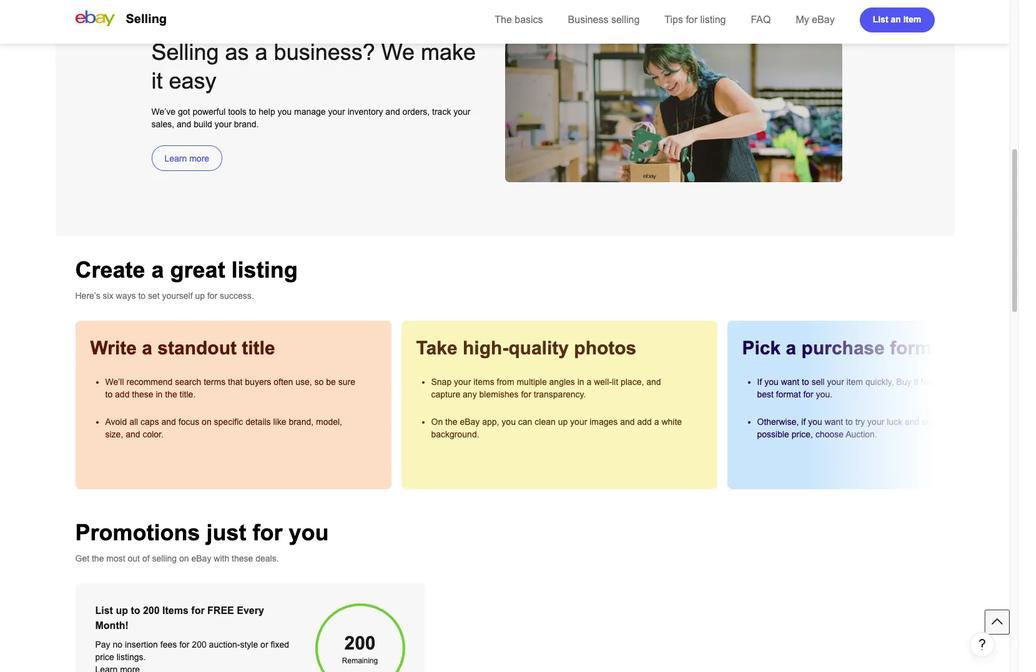 Task type: describe. For each thing, give the bounding box(es) containing it.
these inside we'll recommend search terms that buyers often use, so be sure to add these in the title.
[[132, 390, 153, 400]]

get the most out of selling on ebay with these deals.
[[75, 554, 279, 564]]

and inside otherwise, if you want to try your luck and shoot for the best possible price, choose auction.
[[905, 417, 919, 427]]

here's
[[75, 291, 100, 301]]

yourself
[[162, 291, 193, 301]]

quality
[[508, 338, 569, 358]]

pick
[[742, 338, 781, 358]]

insertion
[[125, 640, 158, 650]]

take
[[416, 338, 457, 358]]

fixed
[[271, 640, 289, 650]]

so
[[314, 377, 324, 387]]

to inside if you want to sell your item quickly, buy it now is probably the best format for you.
[[802, 377, 809, 387]]

details
[[245, 417, 271, 427]]

images
[[590, 417, 618, 427]]

write
[[90, 338, 137, 358]]

a inside selling as a business? we make it easy
[[255, 39, 268, 65]]

we'll recommend search terms that buyers often use, so be sure to add these in the title.
[[105, 377, 355, 400]]

create
[[75, 257, 145, 283]]

price,
[[792, 430, 813, 440]]

set
[[148, 291, 160, 301]]

want inside if you want to sell your item quickly, buy it now is probably the best format for you.
[[781, 377, 799, 387]]

multiple
[[517, 377, 547, 387]]

your inside otherwise, if you want to try your luck and shoot for the best possible price, choose auction.
[[867, 417, 884, 427]]

focus
[[178, 417, 199, 427]]

a right pick
[[786, 338, 796, 358]]

we
[[381, 39, 415, 65]]

sell
[[812, 377, 825, 387]]

faq
[[751, 14, 771, 25]]

brand.
[[234, 119, 259, 129]]

my
[[796, 14, 809, 25]]

0 vertical spatial format
[[890, 338, 948, 358]]

if
[[801, 417, 806, 427]]

pay
[[95, 640, 110, 650]]

the
[[495, 14, 512, 25]]

and right caps
[[161, 417, 176, 427]]

your right the manage
[[328, 107, 345, 117]]

pay no insertion fees for 200 auction-style or fixed price listings.
[[95, 640, 289, 662]]

snap
[[431, 377, 452, 387]]

to inside list up to 200 items for free every month!
[[131, 606, 140, 616]]

we'll
[[105, 377, 124, 387]]

use,
[[295, 377, 312, 387]]

be
[[326, 377, 336, 387]]

can
[[518, 417, 532, 427]]

style
[[240, 640, 258, 650]]

0 horizontal spatial on
[[179, 554, 189, 564]]

free
[[207, 606, 234, 616]]

your inside on the ebay app, you can clean up your images and add a white background.
[[570, 417, 587, 427]]

otherwise,
[[757, 417, 799, 427]]

promotions just for you
[[75, 520, 329, 546]]

on inside avoid all caps and focus on specific details like brand, model, size, and color.
[[202, 417, 211, 427]]

snap your items from multiple angles in a well-lit place, and capture any blemishes for transparency.
[[431, 377, 661, 400]]

high-
[[463, 338, 508, 358]]

otherwise, if you want to try your luck and shoot for the best possible price, choose auction.
[[757, 417, 989, 440]]

brand,
[[289, 417, 314, 427]]

the basics link
[[495, 14, 543, 25]]

sales,
[[151, 119, 174, 129]]

buy
[[896, 377, 911, 387]]

selling for selling as a business? we make it easy
[[151, 39, 219, 65]]

white
[[661, 417, 682, 427]]

my ebay
[[796, 14, 835, 25]]

the inside if you want to sell your item quickly, buy it now is probably the best format for you.
[[985, 377, 997, 387]]

shoot
[[922, 417, 943, 427]]

terms
[[204, 377, 226, 387]]

inventory
[[348, 107, 383, 117]]

help, opens dialogs image
[[976, 639, 988, 651]]

best inside otherwise, if you want to try your luck and shoot for the best possible price, choose auction.
[[973, 417, 989, 427]]

of
[[142, 554, 150, 564]]

avoid all caps and focus on specific details like brand, model, size, and color.
[[105, 417, 342, 440]]

the right get
[[92, 554, 104, 564]]

you.
[[816, 390, 832, 400]]

more
[[189, 153, 209, 163]]

for up deals.
[[253, 520, 283, 546]]

0 vertical spatial item
[[903, 14, 921, 24]]

items
[[162, 606, 188, 616]]

if you want to sell your item quickly, buy it now is probably the best format for you.
[[757, 377, 997, 400]]

price
[[95, 653, 114, 662]]

every
[[237, 606, 264, 616]]

learn
[[165, 153, 187, 163]]

easy
[[169, 68, 216, 94]]

take high-quality photos
[[416, 338, 636, 358]]

just
[[206, 520, 246, 546]]

deals.
[[256, 554, 279, 564]]

create a great listing
[[75, 257, 298, 283]]

it inside if you want to sell your item quickly, buy it now is probably the best format for you.
[[914, 377, 918, 387]]

1 vertical spatial selling
[[152, 554, 177, 564]]

for inside if you want to sell your item quickly, buy it now is probably the best format for you.
[[803, 390, 813, 400]]

add inside we'll recommend search terms that buyers often use, so be sure to add these in the title.
[[115, 390, 130, 400]]

color.
[[143, 430, 164, 440]]

possible
[[757, 430, 789, 440]]

size,
[[105, 430, 123, 440]]

1 horizontal spatial up
[[195, 291, 205, 301]]

most
[[106, 554, 125, 564]]

tips for listing
[[665, 14, 726, 25]]

write a standout title
[[90, 338, 275, 358]]

you inside on the ebay app, you can clean up your images and add a white background.
[[502, 417, 516, 427]]

for right tips
[[686, 14, 698, 25]]

buyers
[[245, 377, 271, 387]]

remaining
[[342, 657, 378, 666]]

clean
[[535, 417, 556, 427]]

200 inside list up to 200 items for free every month!
[[143, 606, 160, 616]]

fees
[[160, 640, 177, 650]]

it inside selling as a business? we make it easy
[[151, 68, 163, 94]]

200 inside pay no insertion fees for 200 auction-style or fixed price listings.
[[192, 640, 207, 650]]

for inside "snap your items from multiple angles in a well-lit place, and capture any blemishes for transparency."
[[521, 390, 531, 400]]

app,
[[482, 417, 499, 427]]

in inside "snap your items from multiple angles in a well-lit place, and capture any blemishes for transparency."
[[577, 377, 584, 387]]

you inside otherwise, if you want to try your luck and shoot for the best possible price, choose auction.
[[808, 417, 822, 427]]

no
[[113, 640, 122, 650]]



Task type: vqa. For each thing, say whether or not it's contained in the screenshot.
Feeding
no



Task type: locate. For each thing, give the bounding box(es) containing it.
ebay right my
[[812, 14, 835, 25]]

lit
[[612, 377, 618, 387]]

1 horizontal spatial in
[[577, 377, 584, 387]]

specific
[[214, 417, 243, 427]]

0 horizontal spatial it
[[151, 68, 163, 94]]

to inside we'll recommend search terms that buyers often use, so be sure to add these in the title.
[[105, 390, 113, 400]]

quickly,
[[865, 377, 894, 387]]

selling for selling
[[126, 12, 167, 26]]

to inside we've got powerful tools to help you manage your inventory and orders, track your sales, and build your brand.
[[249, 107, 256, 117]]

200 inside 200 remaining
[[344, 633, 376, 654]]

and right images
[[620, 417, 635, 427]]

ways
[[116, 291, 136, 301]]

format inside if you want to sell your item quickly, buy it now is probably the best format for you.
[[776, 390, 801, 400]]

get
[[75, 554, 89, 564]]

out
[[128, 554, 140, 564]]

ebay left with at the left bottom
[[191, 554, 211, 564]]

any
[[463, 390, 477, 400]]

0 horizontal spatial list
[[95, 606, 113, 616]]

1 horizontal spatial ebay
[[460, 417, 480, 427]]

or
[[260, 640, 268, 650]]

the
[[985, 377, 997, 387], [165, 390, 177, 400], [445, 417, 457, 427], [958, 417, 970, 427], [92, 554, 104, 564]]

0 horizontal spatial in
[[156, 390, 163, 400]]

it up we've
[[151, 68, 163, 94]]

up up month!
[[116, 606, 128, 616]]

format up now
[[890, 338, 948, 358]]

a left well-
[[587, 377, 591, 387]]

best down probably
[[973, 417, 989, 427]]

0 horizontal spatial ebay
[[191, 554, 211, 564]]

1 horizontal spatial selling
[[611, 14, 640, 25]]

your up any
[[454, 377, 471, 387]]

item right an
[[903, 14, 921, 24]]

from
[[497, 377, 514, 387]]

the left title. in the left bottom of the page
[[165, 390, 177, 400]]

make
[[421, 39, 476, 65]]

a right write
[[142, 338, 152, 358]]

1 vertical spatial best
[[973, 417, 989, 427]]

on down promotions just for you
[[179, 554, 189, 564]]

1 horizontal spatial format
[[890, 338, 948, 358]]

for inside otherwise, if you want to try your luck and shoot for the best possible price, choose auction.
[[946, 417, 956, 427]]

business selling
[[568, 14, 640, 25]]

tips
[[665, 14, 683, 25]]

month!
[[95, 621, 129, 631]]

listing up success.
[[231, 257, 298, 283]]

0 vertical spatial it
[[151, 68, 163, 94]]

capture
[[431, 390, 460, 400]]

0 vertical spatial listing
[[700, 14, 726, 25]]

200
[[143, 606, 160, 616], [344, 633, 376, 654], [192, 640, 207, 650]]

your up you.
[[827, 377, 844, 387]]

and inside on the ebay app, you can clean up your images and add a white background.
[[620, 417, 635, 427]]

the inside otherwise, if you want to try your luck and shoot for the best possible price, choose auction.
[[958, 417, 970, 427]]

my ebay link
[[796, 14, 835, 25]]

0 horizontal spatial selling
[[152, 554, 177, 564]]

1 vertical spatial list
[[95, 606, 113, 616]]

try
[[855, 417, 865, 427]]

1 horizontal spatial best
[[973, 417, 989, 427]]

promotions
[[75, 520, 200, 546]]

0 horizontal spatial want
[[781, 377, 799, 387]]

and right luck
[[905, 417, 919, 427]]

1 vertical spatial in
[[156, 390, 163, 400]]

faq link
[[751, 14, 771, 25]]

for left success.
[[207, 291, 217, 301]]

2 horizontal spatial 200
[[344, 633, 376, 654]]

want left the sell
[[781, 377, 799, 387]]

to left the sell
[[802, 377, 809, 387]]

your
[[328, 107, 345, 117], [453, 107, 470, 117], [215, 119, 232, 129], [454, 377, 471, 387], [827, 377, 844, 387], [570, 417, 587, 427], [867, 417, 884, 427]]

list up month!
[[95, 606, 113, 616]]

listing right tips
[[700, 14, 726, 25]]

for inside list up to 200 items for free every month!
[[191, 606, 205, 616]]

1 vertical spatial add
[[637, 417, 652, 427]]

that
[[228, 377, 243, 387]]

for right "fees"
[[179, 640, 189, 650]]

it right buy
[[914, 377, 918, 387]]

item left quickly,
[[846, 377, 863, 387]]

add left white
[[637, 417, 652, 427]]

item inside if you want to sell your item quickly, buy it now is probably the best format for you.
[[846, 377, 863, 387]]

0 horizontal spatial 200
[[143, 606, 160, 616]]

on
[[431, 417, 443, 427]]

up right clean
[[558, 417, 568, 427]]

you inside if you want to sell your item quickly, buy it now is probably the best format for you.
[[764, 377, 778, 387]]

the inside on the ebay app, you can clean up your images and add a white background.
[[445, 417, 457, 427]]

selling
[[126, 12, 167, 26], [151, 39, 219, 65]]

purchase
[[801, 338, 885, 358]]

1 vertical spatial want
[[825, 417, 843, 427]]

1 vertical spatial item
[[846, 377, 863, 387]]

up inside list up to 200 items for free every month!
[[116, 606, 128, 616]]

best inside if you want to sell your item quickly, buy it now is probably the best format for you.
[[757, 390, 774, 400]]

format up otherwise,
[[776, 390, 801, 400]]

a
[[255, 39, 268, 65], [151, 257, 164, 283], [142, 338, 152, 358], [786, 338, 796, 358], [587, 377, 591, 387], [654, 417, 659, 427]]

your inside if you want to sell your item quickly, buy it now is probably the best format for you.
[[827, 377, 844, 387]]

to inside otherwise, if you want to try your luck and shoot for the best possible price, choose auction.
[[846, 417, 853, 427]]

2 vertical spatial ebay
[[191, 554, 211, 564]]

1 horizontal spatial listing
[[700, 14, 726, 25]]

list for list up to 200 items for free every month!
[[95, 606, 113, 616]]

pick a purchase format
[[742, 338, 948, 358]]

the up the background.
[[445, 417, 457, 427]]

list
[[873, 14, 888, 24], [95, 606, 113, 616]]

learn more
[[165, 153, 209, 163]]

0 vertical spatial on
[[202, 417, 211, 427]]

business selling link
[[568, 14, 640, 25]]

2 vertical spatial up
[[116, 606, 128, 616]]

for left you.
[[803, 390, 813, 400]]

0 vertical spatial selling
[[126, 12, 167, 26]]

0 horizontal spatial best
[[757, 390, 774, 400]]

blemishes
[[479, 390, 519, 400]]

best down the if
[[757, 390, 774, 400]]

list an item
[[873, 14, 921, 24]]

2 horizontal spatial up
[[558, 417, 568, 427]]

list inside list up to 200 items for free every month!
[[95, 606, 113, 616]]

a left white
[[654, 417, 659, 427]]

in inside we'll recommend search terms that buyers often use, so be sure to add these in the title.
[[156, 390, 163, 400]]

add inside on the ebay app, you can clean up your images and add a white background.
[[637, 417, 652, 427]]

format
[[890, 338, 948, 358], [776, 390, 801, 400]]

photos
[[574, 338, 636, 358]]

to left try
[[846, 417, 853, 427]]

you
[[278, 107, 292, 117], [764, 377, 778, 387], [502, 417, 516, 427], [808, 417, 822, 427], [289, 520, 329, 546]]

0 vertical spatial ebay
[[812, 14, 835, 25]]

1 vertical spatial up
[[558, 417, 568, 427]]

luck
[[887, 417, 902, 427]]

great
[[170, 257, 225, 283]]

you inside we've got powerful tools to help you manage your inventory and orders, track your sales, and build your brand.
[[278, 107, 292, 117]]

for down multiple
[[521, 390, 531, 400]]

a inside "snap your items from multiple angles in a well-lit place, and capture any blemishes for transparency."
[[587, 377, 591, 387]]

up right yourself
[[195, 291, 205, 301]]

1 horizontal spatial on
[[202, 417, 211, 427]]

0 vertical spatial want
[[781, 377, 799, 387]]

0 horizontal spatial listing
[[231, 257, 298, 283]]

as
[[225, 39, 249, 65]]

list for list an item
[[873, 14, 888, 24]]

title
[[242, 338, 275, 358]]

0 horizontal spatial add
[[115, 390, 130, 400]]

title.
[[180, 390, 196, 400]]

your inside "snap your items from multiple angles in a well-lit place, and capture any blemishes for transparency."
[[454, 377, 471, 387]]

basics
[[515, 14, 543, 25]]

1 vertical spatial these
[[232, 554, 253, 564]]

and
[[385, 107, 400, 117], [177, 119, 191, 129], [646, 377, 661, 387], [161, 417, 176, 427], [620, 417, 635, 427], [905, 417, 919, 427], [126, 430, 140, 440]]

sure
[[338, 377, 355, 387]]

1 vertical spatial format
[[776, 390, 801, 400]]

to left set
[[138, 291, 146, 301]]

200 up remaining
[[344, 633, 376, 654]]

1 horizontal spatial it
[[914, 377, 918, 387]]

selling inside selling as a business? we make it easy
[[151, 39, 219, 65]]

a up set
[[151, 257, 164, 283]]

to up brand.
[[249, 107, 256, 117]]

six
[[103, 291, 113, 301]]

these
[[132, 390, 153, 400], [232, 554, 253, 564]]

0 vertical spatial these
[[132, 390, 153, 400]]

200 left auction-
[[192, 640, 207, 650]]

and right place, at the bottom of the page
[[646, 377, 661, 387]]

ebay up the background.
[[460, 417, 480, 427]]

1 vertical spatial listing
[[231, 257, 298, 283]]

the right shoot
[[958, 417, 970, 427]]

for right shoot
[[946, 417, 956, 427]]

ebay inside on the ebay app, you can clean up your images and add a white background.
[[460, 417, 480, 427]]

0 vertical spatial in
[[577, 377, 584, 387]]

for right items
[[191, 606, 205, 616]]

item
[[903, 14, 921, 24], [846, 377, 863, 387]]

and left orders,
[[385, 107, 400, 117]]

1 vertical spatial on
[[179, 554, 189, 564]]

with
[[214, 554, 229, 564]]

manage
[[294, 107, 326, 117]]

want up choose
[[825, 417, 843, 427]]

1 horizontal spatial these
[[232, 554, 253, 564]]

in right angles
[[577, 377, 584, 387]]

these down the recommend
[[132, 390, 153, 400]]

a right "as"
[[255, 39, 268, 65]]

on right focus
[[202, 417, 211, 427]]

background.
[[431, 430, 479, 440]]

your down powerful
[[215, 119, 232, 129]]

up inside on the ebay app, you can clean up your images and add a white background.
[[558, 417, 568, 427]]

0 horizontal spatial these
[[132, 390, 153, 400]]

in down the recommend
[[156, 390, 163, 400]]

auction-
[[209, 640, 240, 650]]

1 horizontal spatial add
[[637, 417, 652, 427]]

a inside on the ebay app, you can clean up your images and add a white background.
[[654, 417, 659, 427]]

selling right business
[[611, 14, 640, 25]]

here's six ways to set yourself up for success.
[[75, 291, 254, 301]]

learn more link
[[151, 145, 222, 171]]

to
[[249, 107, 256, 117], [138, 291, 146, 301], [802, 377, 809, 387], [105, 390, 113, 400], [846, 417, 853, 427], [131, 606, 140, 616]]

it
[[151, 68, 163, 94], [914, 377, 918, 387]]

powerful
[[193, 107, 226, 117]]

200 left items
[[143, 606, 160, 616]]

0 vertical spatial add
[[115, 390, 130, 400]]

these right with at the left bottom
[[232, 554, 253, 564]]

caps
[[141, 417, 159, 427]]

0 vertical spatial up
[[195, 291, 205, 301]]

selling
[[611, 14, 640, 25], [152, 554, 177, 564]]

for inside pay no insertion fees for 200 auction-style or fixed price listings.
[[179, 640, 189, 650]]

1 vertical spatial ebay
[[460, 417, 480, 427]]

selling right of
[[152, 554, 177, 564]]

list up to 200 items for free every month!
[[95, 606, 264, 631]]

often
[[274, 377, 293, 387]]

your left images
[[570, 417, 587, 427]]

2 horizontal spatial ebay
[[812, 14, 835, 25]]

and inside "snap your items from multiple angles in a well-lit place, and capture any blemishes for transparency."
[[646, 377, 661, 387]]

your right try
[[867, 417, 884, 427]]

1 vertical spatial it
[[914, 377, 918, 387]]

0 horizontal spatial format
[[776, 390, 801, 400]]

0 horizontal spatial up
[[116, 606, 128, 616]]

0 vertical spatial best
[[757, 390, 774, 400]]

success.
[[220, 291, 254, 301]]

like
[[273, 417, 286, 427]]

your right track
[[453, 107, 470, 117]]

now
[[921, 377, 938, 387]]

we've got powerful tools to help you manage your inventory and orders, track your sales, and build your brand.
[[151, 107, 470, 129]]

200 remaining
[[342, 633, 378, 666]]

0 vertical spatial list
[[873, 14, 888, 24]]

the inside we'll recommend search terms that buyers often use, so be sure to add these in the title.
[[165, 390, 177, 400]]

choose
[[815, 430, 844, 440]]

to down the we'll
[[105, 390, 113, 400]]

1 vertical spatial selling
[[151, 39, 219, 65]]

place,
[[621, 377, 644, 387]]

1 horizontal spatial list
[[873, 14, 888, 24]]

0 vertical spatial selling
[[611, 14, 640, 25]]

0 horizontal spatial item
[[846, 377, 863, 387]]

standout
[[158, 338, 237, 358]]

add down the we'll
[[115, 390, 130, 400]]

1 horizontal spatial item
[[903, 14, 921, 24]]

list left an
[[873, 14, 888, 24]]

the basics
[[495, 14, 543, 25]]

1 horizontal spatial 200
[[192, 640, 207, 650]]

and down the all
[[126, 430, 140, 440]]

and down got
[[177, 119, 191, 129]]

1 horizontal spatial want
[[825, 417, 843, 427]]

well-
[[594, 377, 612, 387]]

add
[[115, 390, 130, 400], [637, 417, 652, 427]]

the right probably
[[985, 377, 997, 387]]

to up 'insertion'
[[131, 606, 140, 616]]

want inside otherwise, if you want to try your luck and shoot for the best possible price, choose auction.
[[825, 417, 843, 427]]



